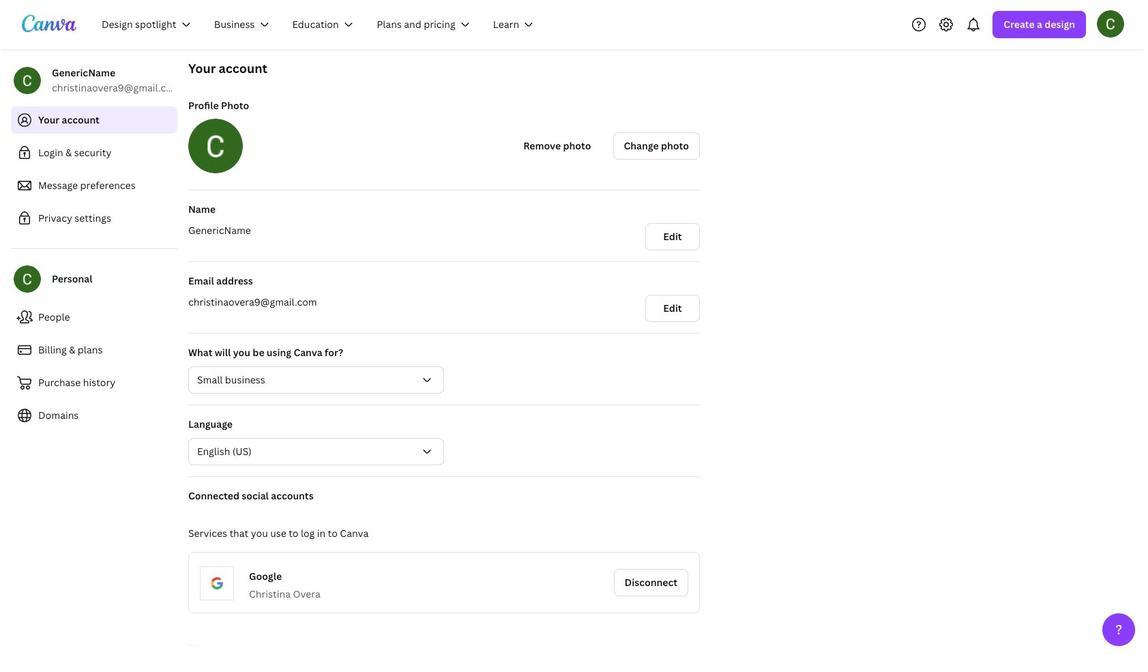Task type: locate. For each thing, give the bounding box(es) containing it.
None button
[[188, 367, 444, 394]]



Task type: vqa. For each thing, say whether or not it's contained in the screenshot.
top level navigation element
yes



Task type: describe. For each thing, give the bounding box(es) containing it.
christina overa image
[[1098, 10, 1125, 37]]

top level navigation element
[[93, 11, 548, 38]]

Language: English (US) button
[[188, 438, 444, 466]]



